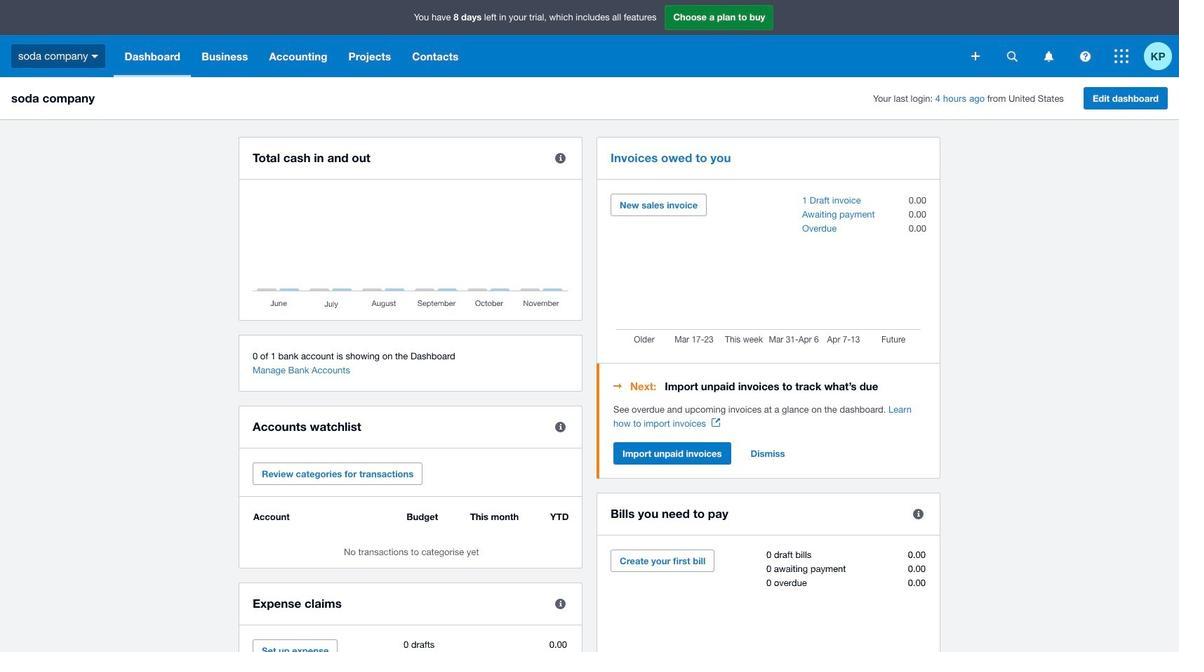 Task type: describe. For each thing, give the bounding box(es) containing it.
empty state of the expenses widget with a 'set up expense claims' button and a data-less table. image
[[253, 640, 569, 652]]

opens in a new tab image
[[712, 419, 721, 427]]

empty state widget for the total cash in and out feature, displaying a column graph summarising bank transaction data as total money in versus total money out across all connected bank accounts, enabling a visual comparison of the two amounts. image
[[253, 194, 569, 310]]



Task type: vqa. For each thing, say whether or not it's contained in the screenshot.
Choose
no



Task type: locate. For each thing, give the bounding box(es) containing it.
banner
[[0, 0, 1180, 77]]

heading
[[614, 378, 927, 395]]

empty state of the accounts watchlist widget, featuring a 'review categories for transactions' button and a data-less table with headings 'account,' 'budget,' 'this month,' and 'ytd.' image
[[253, 511, 569, 558]]

panel body document
[[614, 403, 927, 431], [614, 403, 927, 431]]

empty state of the bills widget with a 'create your first bill' button and an unpopulated column graph. image
[[611, 550, 927, 652]]

svg image
[[1008, 51, 1018, 61], [1045, 51, 1054, 61], [1081, 51, 1091, 61], [972, 52, 980, 60], [92, 55, 99, 58]]

svg image
[[1115, 49, 1129, 63]]



